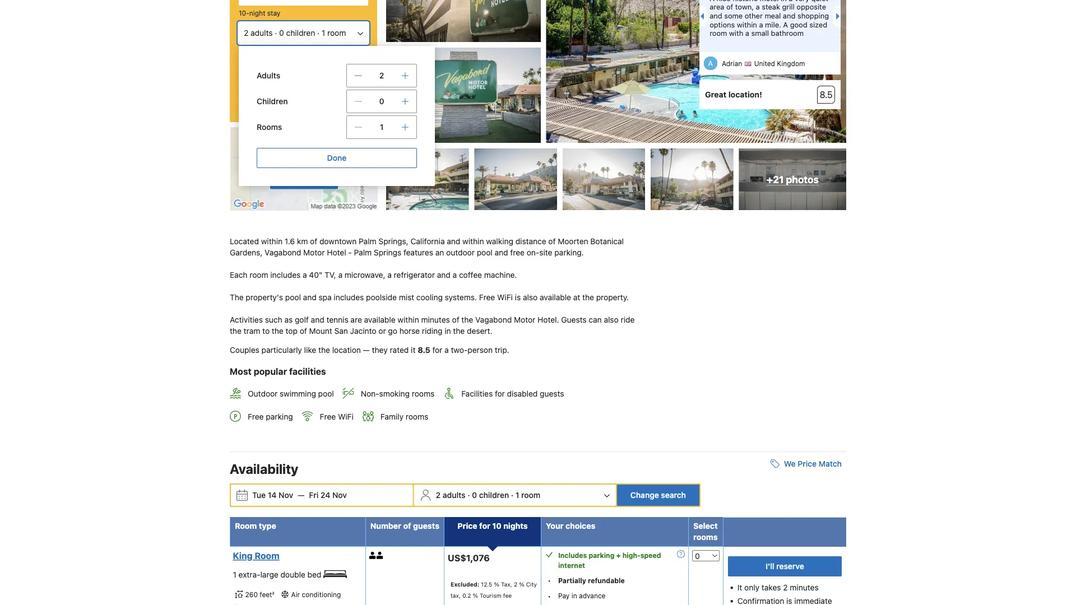 Task type: locate. For each thing, give the bounding box(es) containing it.
and down an
[[437, 271, 451, 280]]

king room link
[[233, 550, 359, 562]]

pool up free wifi
[[318, 389, 334, 398]]

0 horizontal spatial includes
[[270, 271, 301, 280]]

1 horizontal spatial vagabond
[[476, 315, 512, 325]]

· up apartments
[[317, 28, 320, 38]]

• for pay in advance
[[548, 593, 551, 601]]

large
[[260, 570, 279, 580]]

0 horizontal spatial 0
[[279, 28, 284, 38]]

vagabond down '1.6'
[[265, 248, 301, 257]]

minutes up riding
[[421, 315, 450, 325]]

0 horizontal spatial free
[[248, 412, 264, 422]]

occupancy image
[[369, 552, 377, 559], [377, 552, 384, 559]]

nights
[[504, 522, 528, 531]]

california
[[411, 237, 445, 246]]

1 horizontal spatial —
[[363, 346, 370, 355]]

0 horizontal spatial minutes
[[421, 315, 450, 325]]

room right each on the top
[[250, 271, 268, 280]]

tennis
[[327, 315, 349, 325]]

cooling
[[417, 293, 443, 302]]

adrian
[[722, 60, 743, 68]]

room type
[[235, 522, 276, 531]]

1 horizontal spatial guests
[[540, 389, 564, 398]]

1 horizontal spatial nov
[[333, 491, 347, 500]]

a
[[710, 0, 715, 2], [784, 20, 788, 29]]

vagabond up the desert.
[[476, 315, 512, 325]]

% left city
[[519, 581, 525, 588]]

price inside dropdown button
[[798, 459, 817, 469]]

homes
[[269, 52, 290, 59]]

scored 8.5 element
[[818, 86, 835, 104]]

0 horizontal spatial 2 adults · 0 children · 1 room button
[[239, 22, 368, 44]]

section
[[225, 0, 435, 211]]

0 vertical spatial in
[[781, 0, 787, 2]]

1 vertical spatial 0
[[379, 97, 384, 106]]

swimming
[[280, 389, 316, 398]]

2 horizontal spatial free
[[479, 293, 495, 302]]

2 nov from the left
[[333, 491, 347, 500]]

1 vertical spatial rooms
[[406, 412, 428, 422]]

previous image
[[698, 13, 704, 20]]

or
[[379, 327, 386, 336]]

0 vertical spatial includes
[[270, 271, 301, 280]]

property.
[[596, 293, 629, 302]]

1 vertical spatial wifi
[[338, 412, 354, 422]]

downtown
[[320, 237, 357, 246]]

0 vertical spatial rooms
[[412, 389, 435, 398]]

pool down walking
[[477, 248, 493, 257]]

of
[[727, 3, 734, 11], [310, 237, 317, 246], [549, 237, 556, 246], [452, 315, 460, 325], [300, 327, 307, 336], [403, 522, 411, 531]]

1 horizontal spatial children
[[479, 491, 509, 500]]

0 vertical spatial —
[[363, 346, 370, 355]]

outdoor
[[446, 248, 475, 257]]

minutes inside located within 1.6 km of downtown palm springs, california and within walking distance of moorten botanical gardens, vagabond motor hotel - palm springs features an outdoor pool and free on-site parking. each room includes a 40" tv, a microwave, a refrigerator and a coffee machine. the property's pool and spa includes poolside mist cooling systems. free wifi is also available at the property. activities such as golf and tennis are available within minutes of the vagabond motor hotel. guests can also ride the tram to the top of mount san jacinto or go horse riding in the desert.
[[421, 315, 450, 325]]

we price match button
[[766, 454, 847, 474]]

1 horizontal spatial includes
[[334, 293, 364, 302]]

in inside located within 1.6 km of downtown palm springs, california and within walking distance of moorten botanical gardens, vagabond motor hotel - palm springs features an outdoor pool and free on-site parking. each room includes a 40" tv, a microwave, a refrigerator and a coffee machine. the property's pool and spa includes poolside mist cooling systems. free wifi is also available at the property. activities such as golf and tennis are available within minutes of the vagabond motor hotel. guests can also ride the tram to the top of mount san jacinto or go horse riding in the desert.
[[445, 327, 451, 336]]

0 vertical spatial guests
[[540, 389, 564, 398]]

0 vertical spatial wifi
[[497, 293, 513, 302]]

1 vertical spatial parking
[[589, 552, 615, 559]]

1 vertical spatial also
[[604, 315, 619, 325]]

in inside a nice historic motel in a very quiet area of town, a steak grill opposite and some other meal and shopping options within a mile. a good sized room with a small bathroom
[[781, 0, 787, 2]]

2 horizontal spatial %
[[519, 581, 525, 588]]

nov right 14
[[279, 491, 293, 500]]

ride
[[621, 315, 635, 325]]

1 up nights
[[516, 491, 519, 500]]

motor down is
[[514, 315, 536, 325]]

property's
[[246, 293, 283, 302]]

facilities for disabled guests
[[462, 389, 564, 398]]

8.5
[[820, 90, 833, 100], [418, 346, 430, 355]]

2 adults · 0 children · 1 room button up &
[[239, 22, 368, 44]]

guests right disabled
[[540, 389, 564, 398]]

change search button
[[617, 485, 700, 506]]

0 vertical spatial 2 adults · 0 children · 1 room button
[[239, 22, 368, 44]]

guests
[[540, 389, 564, 398], [413, 522, 440, 531]]

some
[[725, 11, 743, 20]]

adults up price for 10 nights
[[443, 491, 466, 500]]

minutes down i'll reserve button
[[790, 583, 819, 593]]

room inside a nice historic motel in a very quiet area of town, a steak grill opposite and some other meal and shopping options within a mile. a good sized room with a small bathroom
[[710, 29, 727, 37]]

pay
[[558, 592, 570, 600]]

km
[[297, 237, 308, 246]]

riding
[[422, 327, 443, 336]]

0 vertical spatial palm
[[359, 237, 377, 246]]

room
[[327, 28, 346, 38], [710, 29, 727, 37], [250, 271, 268, 280], [521, 491, 541, 500]]

children
[[286, 28, 315, 38], [479, 491, 509, 500]]

great location!
[[705, 90, 763, 99]]

-
[[348, 248, 352, 257]]

1 vertical spatial guests
[[413, 522, 440, 531]]

the right at
[[583, 293, 594, 302]]

family rooms
[[381, 412, 428, 422]]

jacinto
[[350, 327, 377, 336]]

&
[[292, 52, 297, 59]]

an
[[436, 248, 444, 257]]

1 vertical spatial 8.5
[[418, 346, 430, 355]]

guests right number
[[413, 522, 440, 531]]

•
[[548, 577, 551, 585], [548, 593, 551, 601]]

your choices
[[546, 522, 596, 531]]

1 horizontal spatial motor
[[514, 315, 536, 325]]

springs
[[374, 248, 402, 257]]

room down options
[[710, 29, 727, 37]]

1 vertical spatial in
[[445, 327, 451, 336]]

as
[[285, 315, 293, 325]]

2 vertical spatial in
[[572, 592, 577, 600]]

pay in advance
[[558, 592, 606, 600]]

only
[[745, 583, 760, 593]]

tv,
[[325, 271, 336, 280]]

2 • from the top
[[548, 593, 551, 601]]

the down activities
[[230, 327, 242, 336]]

tue
[[252, 491, 266, 500]]

% left tax,
[[494, 581, 500, 588]]

1 vertical spatial pool
[[285, 293, 301, 302]]

0 horizontal spatial motor
[[303, 248, 325, 257]]

nov
[[279, 491, 293, 500], [333, 491, 347, 500]]

• left pay
[[548, 593, 551, 601]]

motor down "km"
[[303, 248, 325, 257]]

+21 photos
[[767, 174, 819, 185]]

1 vertical spatial 2 adults · 0 children · 1 room
[[436, 491, 541, 500]]

wifi left family on the left bottom of the page
[[338, 412, 354, 422]]

1 • from the top
[[548, 577, 551, 585]]

2 horizontal spatial in
[[781, 0, 787, 2]]

it
[[738, 583, 743, 593]]

1 horizontal spatial free
[[320, 412, 336, 422]]

12.5
[[481, 581, 493, 588]]

1 horizontal spatial 0
[[379, 97, 384, 106]]

a down springs
[[388, 271, 392, 280]]

24
[[321, 491, 330, 500]]

palm
[[359, 237, 377, 246], [354, 248, 372, 257]]

rooms inside select rooms
[[694, 533, 718, 542]]

rated
[[390, 346, 409, 355]]

wifi left is
[[497, 293, 513, 302]]

also right the can
[[604, 315, 619, 325]]

1 vertical spatial room
[[255, 551, 280, 561]]

0 horizontal spatial parking
[[266, 412, 293, 422]]

includes up are
[[334, 293, 364, 302]]

free inside located within 1.6 km of downtown palm springs, california and within walking distance of moorten botanical gardens, vagabond motor hotel - palm springs features an outdoor pool and free on-site parking. each room includes a 40" tv, a microwave, a refrigerator and a coffee machine. the property's pool and spa includes poolside mist cooling systems. free wifi is also available at the property. activities such as golf and tennis are available within minutes of the vagabond motor hotel. guests can also ride the tram to the top of mount san jacinto or go horse riding in the desert.
[[479, 293, 495, 302]]

0 horizontal spatial nov
[[279, 491, 293, 500]]

2 vertical spatial pool
[[318, 389, 334, 398]]

2 horizontal spatial pool
[[477, 248, 493, 257]]

of down golf
[[300, 327, 307, 336]]

14
[[268, 491, 277, 500]]

1 horizontal spatial 8.5
[[820, 90, 833, 100]]

0 vertical spatial 8.5
[[820, 90, 833, 100]]

grill
[[782, 3, 795, 11]]

0 horizontal spatial price
[[458, 522, 478, 531]]

free down outdoor swimming pool
[[320, 412, 336, 422]]

room up large
[[255, 551, 280, 561]]

rooms down the select
[[694, 533, 718, 542]]

1 vertical spatial 2 adults · 0 children · 1 room button
[[415, 485, 615, 506]]

wifi inside located within 1.6 km of downtown palm springs, california and within walking distance of moorten botanical gardens, vagabond motor hotel - palm springs features an outdoor pool and free on-site parking. each room includes a 40" tv, a microwave, a refrigerator and a coffee machine. the property's pool and spa includes poolside mist cooling systems. free wifi is also available at the property. activities such as golf and tennis are available within minutes of the vagabond motor hotel. guests can also ride the tram to the top of mount san jacinto or go horse riding in the desert.
[[497, 293, 513, 302]]

2 vertical spatial rooms
[[694, 533, 718, 542]]

0 vertical spatial adults
[[251, 28, 273, 38]]

pool up as
[[285, 293, 301, 302]]

we
[[784, 459, 796, 469]]

next image
[[837, 13, 843, 20]]

0 horizontal spatial vagabond
[[265, 248, 301, 257]]

% right 0.2 in the bottom of the page
[[473, 592, 478, 599]]

room up apartments
[[327, 28, 346, 38]]

and down area
[[710, 11, 723, 20]]

0 vertical spatial minutes
[[421, 315, 450, 325]]

0.2
[[463, 592, 471, 599]]

1 occupancy image from the left
[[369, 552, 377, 559]]

2 adults · 0 children · 1 room up &
[[244, 28, 346, 38]]

1 vertical spatial vagabond
[[476, 315, 512, 325]]

for left the work
[[291, 66, 300, 74]]

photos
[[786, 174, 819, 185]]

0 horizontal spatial children
[[286, 28, 315, 38]]

for down riding
[[433, 346, 443, 355]]

1 vertical spatial price
[[458, 522, 478, 531]]

0 horizontal spatial in
[[445, 327, 451, 336]]

and down walking
[[495, 248, 508, 257]]

palm up springs
[[359, 237, 377, 246]]

the right to
[[272, 327, 284, 336]]

free right systems.
[[479, 293, 495, 302]]

room up nights
[[521, 491, 541, 500]]

1 vertical spatial —
[[298, 491, 305, 500]]

particularly
[[262, 346, 302, 355]]

0 vertical spatial price
[[798, 459, 817, 469]]

0 horizontal spatial —
[[298, 491, 305, 500]]

a left 40"
[[303, 271, 307, 280]]

of inside a nice historic motel in a very quiet area of town, a steak grill opposite and some other meal and shopping options within a mile. a good sized room with a small bathroom
[[727, 3, 734, 11]]

done
[[327, 153, 347, 163]]

2 vertical spatial 0
[[472, 491, 477, 500]]

we price match
[[784, 459, 842, 469]]

1 vertical spatial adults
[[443, 491, 466, 500]]

poolside
[[366, 293, 397, 302]]

rooms right family on the left bottom of the page
[[406, 412, 428, 422]]

— left the 'they'
[[363, 346, 370, 355]]

0 vertical spatial •
[[548, 577, 551, 585]]

0 vertical spatial pool
[[477, 248, 493, 257]]

1 horizontal spatial parking
[[589, 552, 615, 559]]

in up grill
[[781, 0, 787, 2]]

the right the like
[[319, 346, 330, 355]]

palm right - on the left of page
[[354, 248, 372, 257]]

located within 1.6 km of downtown palm springs, california and within walking distance of moorten botanical gardens, vagabond motor hotel - palm springs features an outdoor pool and free on-site parking. each room includes a 40" tv, a microwave, a refrigerator and a coffee machine. the property's pool and spa includes poolside mist cooling systems. free wifi is also available at the property. activities such as golf and tennis are available within minutes of the vagabond motor hotel. guests can also ride the tram to the top of mount san jacinto or go horse riding in the desert.
[[230, 237, 637, 336]]

1 left extra-
[[233, 570, 237, 580]]

· up nights
[[511, 491, 514, 500]]

go
[[388, 327, 398, 336]]

conditioning
[[302, 591, 341, 599]]

• right city
[[548, 577, 551, 585]]

non-smoking rooms
[[361, 389, 435, 398]]

parking inside includes parking + high-speed internet
[[589, 552, 615, 559]]

available left at
[[540, 293, 571, 302]]

— left fri
[[298, 491, 305, 500]]

in right pay
[[572, 592, 577, 600]]

like
[[304, 346, 316, 355]]

mount
[[309, 327, 332, 336]]

includes left 40"
[[270, 271, 301, 280]]

1 horizontal spatial minutes
[[790, 583, 819, 593]]

nov right '24'
[[333, 491, 347, 500]]

in right riding
[[445, 327, 451, 336]]

1 vertical spatial a
[[784, 20, 788, 29]]

children up &
[[286, 28, 315, 38]]

price left the 10
[[458, 522, 478, 531]]

good
[[790, 20, 808, 29]]

a up bathroom
[[784, 20, 788, 29]]

a up area
[[710, 0, 715, 2]]

parking left +
[[589, 552, 615, 559]]

0 horizontal spatial 8.5
[[418, 346, 430, 355]]

options
[[710, 20, 735, 29]]

1 vertical spatial children
[[479, 491, 509, 500]]

guests
[[561, 315, 587, 325]]

1 horizontal spatial in
[[572, 592, 577, 600]]

0 horizontal spatial guests
[[413, 522, 440, 531]]

can
[[589, 315, 602, 325]]

price
[[798, 459, 817, 469], [458, 522, 478, 531]]

available up or
[[364, 315, 396, 325]]

two-
[[451, 346, 468, 355]]

1 horizontal spatial price
[[798, 459, 817, 469]]

also right is
[[523, 293, 538, 302]]

couples particularly like the location — they rated it 8.5 for a two-person trip.
[[230, 346, 509, 355]]

0 horizontal spatial 2 adults · 0 children · 1 room
[[244, 28, 346, 38]]

the
[[230, 293, 244, 302]]

1 vertical spatial •
[[548, 593, 551, 601]]

adults
[[257, 71, 280, 80]]

within up outdoor
[[463, 237, 484, 246]]

work
[[302, 66, 317, 74]]

1 horizontal spatial available
[[540, 293, 571, 302]]

rooms right smoking
[[412, 389, 435, 398]]

select rooms
[[694, 522, 718, 542]]

a up other
[[756, 3, 760, 11]]

refundable
[[588, 577, 625, 585]]

children up price for 10 nights
[[479, 491, 509, 500]]

1 horizontal spatial wifi
[[497, 293, 513, 302]]

260
[[245, 591, 258, 599]]

within down other
[[737, 20, 757, 29]]

0 vertical spatial children
[[286, 28, 315, 38]]

room inside located within 1.6 km of downtown palm springs, california and within walking distance of moorten botanical gardens, vagabond motor hotel - palm springs features an outdoor pool and free on-site parking. each room includes a 40" tv, a microwave, a refrigerator and a coffee machine. the property's pool and spa includes poolside mist cooling systems. free wifi is also available at the property. activities such as golf and tennis are available within minutes of the vagabond motor hotel. guests can also ride the tram to the top of mount san jacinto or go horse riding in the desert.
[[250, 271, 268, 280]]

2 adults · 0 children · 1 room up price for 10 nights
[[436, 491, 541, 500]]

2 occupancy image from the left
[[377, 552, 384, 559]]

of down nice at the right top
[[727, 3, 734, 11]]

0 vertical spatial 2 adults · 0 children · 1 room
[[244, 28, 346, 38]]

1 horizontal spatial also
[[604, 315, 619, 325]]

room left the 'type'
[[235, 522, 257, 531]]

0 horizontal spatial wifi
[[338, 412, 354, 422]]

parking down outdoor swimming pool
[[266, 412, 293, 422]]

town,
[[736, 3, 754, 11]]

a up grill
[[789, 0, 793, 2]]

1 up apartments
[[322, 28, 325, 38]]

gardens,
[[230, 248, 263, 257]]

0 vertical spatial parking
[[266, 412, 293, 422]]

1 extra-large double bed
[[233, 570, 324, 580]]

2 adults · 0 children · 1 room button up nights
[[415, 485, 615, 506]]

2 horizontal spatial 0
[[472, 491, 477, 500]]

person
[[468, 346, 493, 355]]

0 horizontal spatial also
[[523, 293, 538, 302]]

free down outdoor
[[248, 412, 264, 422]]

2
[[244, 28, 249, 38], [379, 71, 384, 80], [436, 491, 441, 500], [514, 581, 518, 588], [783, 583, 788, 593]]

fee
[[503, 592, 512, 599]]

0 horizontal spatial available
[[364, 315, 396, 325]]



Task type: vqa. For each thing, say whether or not it's contained in the screenshot.
worldwide.
no



Task type: describe. For each thing, give the bounding box(es) containing it.
rooms
[[257, 123, 282, 132]]

outdoor swimming pool
[[248, 389, 334, 398]]

within up "horse"
[[398, 315, 419, 325]]

it only takes 2 minutes
[[738, 583, 819, 593]]

number
[[371, 522, 402, 531]]

entire
[[249, 52, 267, 59]]

choices
[[566, 522, 596, 531]]

0 vertical spatial vagabond
[[265, 248, 301, 257]]

1 horizontal spatial a
[[784, 20, 788, 29]]

a left two-
[[445, 346, 449, 355]]

steak
[[762, 3, 780, 11]]

walking
[[486, 237, 514, 246]]

popular
[[254, 367, 287, 377]]

free for free parking
[[248, 412, 264, 422]]

done button
[[257, 148, 417, 168]]

free wifi
[[320, 412, 354, 422]]

0 horizontal spatial %
[[473, 592, 478, 599]]

1 vertical spatial motor
[[514, 315, 536, 325]]

for left the 10
[[479, 522, 491, 531]]

smoking
[[379, 389, 410, 398]]

city
[[526, 581, 537, 588]]

1 vertical spatial palm
[[354, 248, 372, 257]]

desert.
[[467, 327, 493, 336]]

price for 10 nights
[[458, 522, 528, 531]]

i'll reserve
[[766, 562, 805, 571]]

0 vertical spatial room
[[235, 522, 257, 531]]

high-
[[623, 552, 641, 559]]

change
[[631, 491, 659, 500]]

free for free wifi
[[320, 412, 336, 422]]

a left coffee
[[453, 271, 457, 280]]

air conditioning
[[291, 591, 341, 599]]

tax,
[[501, 581, 512, 588]]

of down systems.
[[452, 315, 460, 325]]

1 horizontal spatial adults
[[443, 491, 466, 500]]

botanical
[[591, 237, 624, 246]]

for left disabled
[[495, 389, 505, 398]]

united kingdom
[[755, 60, 805, 68]]

availability
[[230, 461, 298, 477]]

activities
[[230, 315, 263, 325]]

fri 24 nov button
[[305, 485, 352, 506]]

united
[[755, 60, 775, 68]]

0 vertical spatial a
[[710, 0, 715, 2]]

parking for includes
[[589, 552, 615, 559]]

rooms for select rooms
[[694, 533, 718, 542]]

0 horizontal spatial adults
[[251, 28, 273, 38]]

within left '1.6'
[[261, 237, 283, 246]]

nice
[[717, 0, 731, 2]]

parking.
[[555, 248, 584, 257]]

+
[[616, 552, 621, 559]]

1 horizontal spatial %
[[494, 581, 500, 588]]

to
[[263, 327, 270, 336]]

8.5 inside scored 8.5 element
[[820, 90, 833, 100]]

of right "km"
[[310, 237, 317, 246]]

1 up done button
[[380, 123, 384, 132]]

i'm travelling for work
[[249, 66, 317, 74]]

260 feet²
[[245, 591, 275, 599]]

parking for free
[[266, 412, 293, 422]]

facilities
[[462, 389, 493, 398]]

rooms for family rooms
[[406, 412, 428, 422]]

systems.
[[445, 293, 477, 302]]

1 vertical spatial available
[[364, 315, 396, 325]]

1 nov from the left
[[279, 491, 293, 500]]

bed
[[308, 570, 321, 580]]

with
[[729, 29, 744, 37]]

tue 14 nov — fri 24 nov
[[252, 491, 347, 500]]

apartments
[[299, 52, 335, 59]]

· down the stay
[[275, 28, 277, 38]]

fri
[[309, 491, 319, 500]]

10
[[493, 522, 502, 531]]

and up outdoor
[[447, 237, 461, 246]]

springs,
[[379, 237, 409, 246]]

and down grill
[[783, 11, 796, 20]]

very
[[795, 0, 810, 2]]

non-
[[361, 389, 379, 398]]

motel
[[760, 0, 779, 2]]

free parking
[[248, 412, 293, 422]]

hotel.
[[538, 315, 559, 325]]

and up mount
[[311, 315, 324, 325]]

king
[[233, 551, 253, 561]]

0 vertical spatial motor
[[303, 248, 325, 257]]

they
[[372, 346, 388, 355]]

0 vertical spatial available
[[540, 293, 571, 302]]

free
[[510, 248, 525, 257]]

spa
[[319, 293, 332, 302]]

of up site
[[549, 237, 556, 246]]

sized
[[810, 20, 828, 29]]

great
[[705, 90, 727, 99]]

10-night stay
[[239, 9, 281, 17]]

section containing 2 adults · 0 children · 1 room
[[225, 0, 435, 211]]

other
[[745, 11, 763, 20]]

1 vertical spatial includes
[[334, 293, 364, 302]]

us$1,076
[[448, 553, 490, 563]]

• for partially refundable
[[548, 577, 551, 585]]

coffee
[[459, 271, 482, 280]]

each
[[230, 271, 248, 280]]

i'll reserve button
[[728, 557, 842, 577]]

refrigerator
[[394, 271, 435, 280]]

bathroom
[[771, 29, 804, 37]]

a up small
[[759, 20, 763, 29]]

it
[[411, 346, 416, 355]]

a nice historic motel in a very quiet area of town, a steak grill opposite and some other meal and shopping options within a mile. a good sized room with a small bathroom
[[710, 0, 829, 37]]

machine.
[[484, 271, 517, 280]]

top
[[286, 327, 298, 336]]

microwave,
[[345, 271, 385, 280]]

moorten
[[558, 237, 589, 246]]

disabled
[[507, 389, 538, 398]]

1 horizontal spatial 2 adults · 0 children · 1 room
[[436, 491, 541, 500]]

san
[[334, 327, 348, 336]]

0 vertical spatial also
[[523, 293, 538, 302]]

match
[[819, 459, 842, 469]]

the up two-
[[453, 327, 465, 336]]

double
[[281, 570, 305, 580]]

most
[[230, 367, 252, 377]]

within inside a nice historic motel in a very quiet area of town, a steak grill opposite and some other meal and shopping options within a mile. a good sized room with a small bathroom
[[737, 20, 757, 29]]

air
[[291, 591, 300, 599]]

mile.
[[765, 20, 782, 29]]

a right with
[[746, 29, 750, 37]]

internet
[[558, 562, 585, 570]]

king room
[[233, 551, 280, 561]]

0 horizontal spatial pool
[[285, 293, 301, 302]]

more details on meals and payment options image
[[677, 550, 685, 558]]

trip.
[[495, 346, 509, 355]]

is
[[515, 293, 521, 302]]

the up the desert.
[[462, 315, 473, 325]]

2 inside "12.5 % tax, 2 % city tax, 0.2 % tourism fee"
[[514, 581, 518, 588]]

a right tv, on the left of page
[[338, 271, 343, 280]]

1 horizontal spatial 2 adults · 0 children · 1 room button
[[415, 485, 615, 506]]

of right number
[[403, 522, 411, 531]]

· up price for 10 nights
[[468, 491, 470, 500]]

1 vertical spatial minutes
[[790, 583, 819, 593]]

and left spa
[[303, 293, 317, 302]]

+21 photos link
[[739, 149, 847, 210]]

excluded:
[[451, 581, 480, 588]]

0 vertical spatial 0
[[279, 28, 284, 38]]

at
[[573, 293, 581, 302]]



